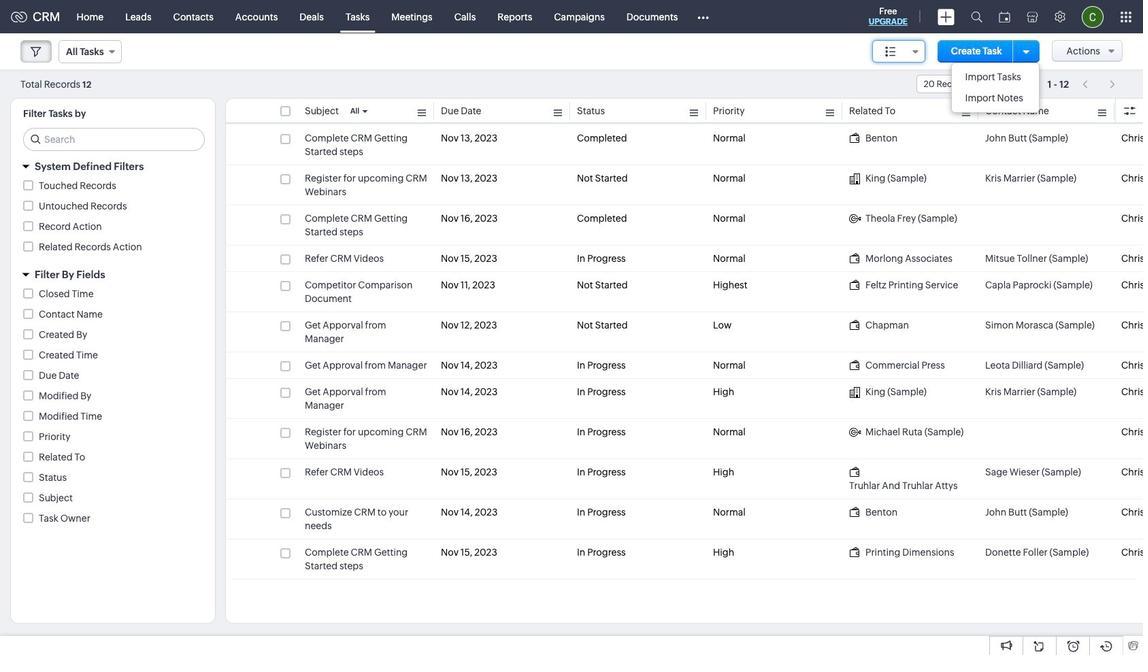 Task type: describe. For each thing, give the bounding box(es) containing it.
logo image
[[11, 11, 27, 22]]

search image
[[971, 11, 983, 22]]

calendar image
[[999, 11, 1011, 22]]

search element
[[963, 0, 991, 33]]

profile element
[[1074, 0, 1112, 33]]

create menu element
[[930, 0, 963, 33]]

create menu image
[[938, 9, 955, 25]]

Search text field
[[24, 129, 204, 150]]

none field size
[[873, 40, 926, 63]]



Task type: vqa. For each thing, say whether or not it's contained in the screenshot.
Home link at the left top
no



Task type: locate. For each thing, give the bounding box(es) containing it.
None field
[[59, 40, 122, 63], [873, 40, 926, 63], [917, 75, 1026, 93], [59, 40, 122, 63], [917, 75, 1026, 93]]

size image
[[886, 46, 896, 58]]

profile image
[[1082, 6, 1104, 28]]

navigation
[[1076, 74, 1123, 94]]

Other Modules field
[[689, 6, 718, 28]]

row group
[[226, 125, 1144, 580]]



